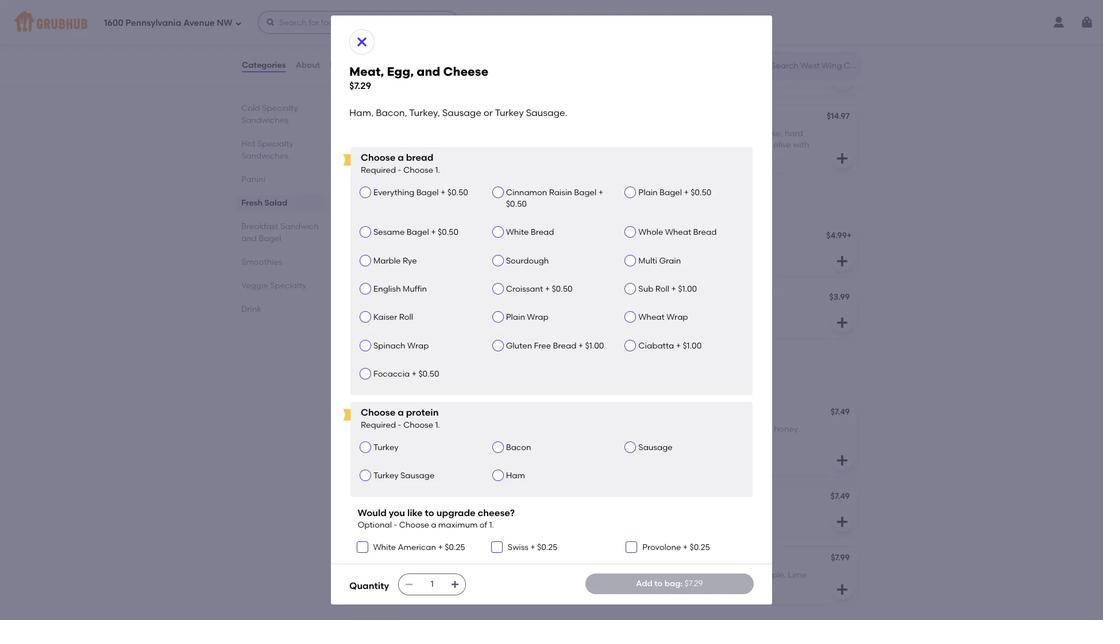 Task type: locate. For each thing, give the bounding box(es) containing it.
to
[[425, 508, 434, 519], [655, 579, 663, 589]]

sourdough
[[506, 256, 549, 266]]

plain up the gluten
[[506, 313, 525, 323]]

2 sandwiches from the top
[[241, 151, 288, 161]]

$7.29 right bag:
[[685, 579, 703, 589]]

smoothies for blue moon smoothies
[[659, 493, 700, 503]]

a up bananas, at the bottom left of the page
[[398, 408, 404, 418]]

bagel inside tab
[[259, 234, 281, 244]]

1 vertical spatial bagel with cream cheese
[[616, 310, 717, 319]]

0 vertical spatial white
[[506, 228, 529, 238]]

bagel right "raisin"
[[574, 188, 597, 198]]

reviews button
[[329, 45, 362, 86]]

low inside two bananas, peanutbutter, low fat yogurt, honey.
[[471, 425, 484, 435]]

cucumber, up 'vinaigrette.'
[[678, 44, 720, 54]]

with inside grilled chicken breast, bacon, blue cheese, hard boiled ege. avocado, tomato, kalamata olive with romain lettuce, blue cheese dressing.
[[793, 140, 809, 150]]

breakfast
[[349, 197, 409, 212], [241, 222, 278, 232]]

specialty inside the veggie specialty tab
[[270, 281, 306, 291]]

Search West Wing Cafe - Penn Ave search field
[[770, 60, 858, 71]]

cheese inside the meat, egg, and cheese $7.29
[[443, 64, 488, 79]]

bagel up whole wheat bread
[[660, 188, 682, 198]]

grilled
[[616, 129, 642, 138]]

ham, up feta
[[349, 107, 374, 118]]

cucumber, up balsamic
[[359, 140, 400, 150]]

required inside choose a bread required - choose 1.
[[361, 165, 396, 175]]

meat, inside the meat, egg, and cheese $7.29
[[349, 64, 384, 79]]

lettuce, down pepper,
[[517, 140, 547, 150]]

1 horizontal spatial romaine
[[483, 140, 516, 150]]

1 horizontal spatial wrap
[[527, 313, 549, 323]]

egg for egg
[[359, 232, 374, 242]]

- inside choose a bread required - choose 1.
[[398, 165, 401, 175]]

1 horizontal spatial wheat
[[665, 228, 691, 238]]

like
[[407, 508, 423, 519]]

bread for gluten free bread + $1.00
[[553, 341, 577, 351]]

a for bread
[[398, 152, 404, 163]]

2 vertical spatial yogurt,
[[492, 509, 520, 519]]

1 vertical spatial a
[[398, 408, 404, 418]]

0 vertical spatial salad
[[389, 28, 412, 38]]

lettuce, down house at the top left of the page
[[450, 56, 479, 66]]

0 horizontal spatial blue
[[677, 152, 694, 162]]

sandwiches inside cold specialty sandwiches
[[241, 115, 288, 125]]

1. inside would you like to upgrade cheese? optional - choose a maximum of 1.
[[489, 521, 494, 530]]

0 horizontal spatial cucumber,
[[359, 140, 400, 150]]

honey. inside two bananas, peanutbutter, low fat yogurt, honey.
[[388, 436, 413, 446]]

smoothies up strawberry, banana, apple juice, honey.
[[416, 554, 457, 564]]

specialty right hot
[[257, 139, 293, 149]]

hot specialty sandwiches tab
[[241, 138, 322, 162]]

hard inside grilled chicken breast, bacon, blue cheese, hard boiled ege. avocado, tomato, kalamata olive with romain lettuce, blue cheese dressing.
[[785, 129, 803, 138]]

turkey up "red"
[[495, 107, 524, 118]]

meat, for meat, egg, and cheese $7.29
[[349, 64, 384, 79]]

specialty for veggie specialty
[[270, 281, 306, 291]]

0 horizontal spatial $7.29
[[349, 80, 371, 91]]

everything bagel + $0.50
[[373, 188, 468, 198]]

cheese, up olive
[[753, 129, 783, 138]]

wrap down croissant + $0.50
[[527, 313, 549, 323]]

turkey down 'croissant' on the left of page
[[485, 310, 510, 319]]

wheat up ciabatta
[[639, 313, 665, 323]]

1. right of on the left
[[489, 521, 494, 530]]

0 vertical spatial required
[[361, 165, 396, 175]]

2 horizontal spatial juice,
[[616, 582, 636, 592]]

hard up olive
[[785, 129, 803, 138]]

2 kalamata from the left
[[733, 140, 771, 150]]

1 horizontal spatial egg
[[616, 232, 631, 242]]

1 horizontal spatial sandwich
[[412, 197, 471, 212]]

white
[[506, 228, 529, 238], [373, 543, 396, 553]]

sandwiches down cold
[[241, 115, 288, 125]]

1 horizontal spatial breakfast
[[349, 197, 409, 212]]

2 horizontal spatial yogurt,
[[745, 425, 772, 435]]

0 horizontal spatial banana,
[[405, 571, 438, 580]]

multi
[[639, 256, 657, 266]]

breakfast sandwich and bagel
[[349, 197, 536, 212], [241, 222, 319, 244]]

gluten free bread + $1.00
[[506, 341, 604, 351]]

caesar
[[359, 28, 387, 38], [359, 67, 387, 77]]

0 vertical spatial cream
[[659, 293, 687, 303]]

and down fresh
[[241, 234, 257, 244]]

swiss
[[508, 543, 529, 553]]

1 horizontal spatial kalamata
[[733, 140, 771, 150]]

0 vertical spatial breakfast
[[349, 197, 409, 212]]

wheat right whole on the top right of page
[[665, 228, 691, 238]]

day up you
[[387, 493, 403, 503]]

3 $0.25 from the left
[[690, 543, 710, 553]]

0 vertical spatial cucumber,
[[678, 44, 720, 54]]

juice, down spinach,
[[616, 582, 636, 592]]

1 caesar from the top
[[359, 28, 387, 38]]

required down school
[[361, 420, 396, 430]]

sausage down meat, egg, and cheese
[[439, 310, 473, 319]]

juice, right apple
[[465, 571, 485, 580]]

$0.50
[[447, 188, 468, 198], [691, 188, 712, 198], [506, 199, 527, 209], [438, 228, 459, 238], [552, 284, 573, 294], [419, 369, 439, 379]]

green
[[616, 554, 640, 564]]

boiled up olive,
[[430, 129, 455, 138]]

tomato,
[[476, 129, 507, 138], [700, 140, 731, 150]]

1 vertical spatial to
[[655, 579, 663, 589]]

banana, down 'daily squeeze smoothies'
[[405, 571, 438, 580]]

white american + $0.25
[[373, 543, 465, 553]]

orange
[[412, 509, 440, 519]]

smoothies for daily squeeze smoothies
[[416, 554, 457, 564]]

specialty right cold
[[262, 103, 298, 113]]

1 vertical spatial yogurt,
[[359, 436, 386, 446]]

plain for plain bagel + $0.50
[[639, 188, 658, 198]]

2 vertical spatial -
[[394, 521, 397, 530]]

salad for greek salad
[[384, 112, 407, 122]]

0 horizontal spatial breakfast sandwich and bagel
[[241, 222, 319, 244]]

to right low
[[655, 579, 663, 589]]

fat up of on the left
[[479, 509, 490, 519]]

marble rye
[[373, 256, 417, 266]]

strawberries,
[[359, 509, 410, 519]]

egg button
[[352, 224, 600, 276]]

bagel right sesame
[[407, 228, 429, 238]]

0 horizontal spatial juice,
[[442, 509, 462, 519]]

cucumber, inside feta cheese, hard boiled egg, tomato, red pepper, cucumber, kalamata olive, with romaine lettuce, balsamic vinaigrette dressing.
[[359, 140, 400, 150]]

turkey down bananas, at the bottom left of the page
[[373, 443, 399, 453]]

egg, down parmesan,
[[387, 64, 414, 79]]

1600 pennsylvania avenue nw
[[104, 18, 233, 28]]

1 vertical spatial -
[[398, 420, 401, 430]]

0 vertical spatial day
[[387, 409, 403, 418]]

fat for peanutbutter,
[[486, 425, 497, 435]]

would
[[358, 508, 387, 519]]

1 vertical spatial protein
[[406, 408, 439, 418]]

0 vertical spatial ham,
[[349, 107, 374, 118]]

0 horizontal spatial wrap
[[407, 341, 429, 351]]

sandwich up sesame bagel + $0.50 at the top left of page
[[412, 197, 471, 212]]

honey.
[[774, 425, 800, 435], [388, 436, 413, 446], [521, 509, 547, 519], [487, 571, 512, 580]]

egg up marble at the left
[[359, 232, 374, 242]]

fat inside two bananas, peanutbutter, low fat yogurt, honey.
[[486, 425, 497, 435]]

for
[[410, 378, 419, 386]]

with inside the tomato, carrot, cucumber, with romaine lettuce, balsamic vinaigrette.
[[722, 44, 738, 54]]

romaine inside the tomato, carrot, cucumber, with romaine lettuce, balsamic vinaigrette.
[[740, 44, 772, 54]]

1 horizontal spatial add
[[636, 579, 653, 589]]

bagel up 'smoothies' tab
[[259, 234, 281, 244]]

honey. for strawberries, orange juice, low fat yogurt, honey.
[[521, 509, 547, 519]]

wrap up 'ciabatta + $1.00'
[[667, 313, 688, 323]]

1 hard from the left
[[410, 129, 428, 138]]

1 egg from the left
[[359, 232, 374, 242]]

required inside the choose a protein required - choose 1.
[[361, 420, 396, 430]]

1 horizontal spatial juice,
[[465, 571, 485, 580]]

add left fat
[[636, 579, 653, 589]]

and
[[417, 64, 440, 79], [474, 197, 498, 212], [633, 232, 649, 242], [241, 234, 257, 244], [402, 293, 418, 303]]

avocado,
[[661, 140, 698, 150]]

smoothies right moon
[[659, 493, 700, 503]]

2 egg from the left
[[616, 232, 631, 242]]

shredded
[[359, 44, 397, 54]]

$7.49
[[831, 407, 850, 417], [573, 492, 592, 502], [831, 492, 850, 502], [573, 553, 592, 563]]

tomato, down bacon,
[[700, 140, 731, 150]]

1 horizontal spatial cheese,
[[753, 129, 783, 138]]

low up "maximum"
[[464, 509, 477, 519]]

0 horizontal spatial egg
[[359, 232, 374, 242]]

feta
[[359, 129, 376, 138]]

sesame bagel + $0.50
[[373, 228, 459, 238]]

2 vertical spatial salad
[[264, 198, 287, 208]]

hard inside feta cheese, hard boiled egg, tomato, red pepper, cucumber, kalamata olive, with romaine lettuce, balsamic vinaigrette dressing.
[[410, 129, 428, 138]]

$0.25 up celery,
[[690, 543, 710, 553]]

veggie specialty tab
[[241, 280, 322, 292]]

0 vertical spatial to
[[425, 508, 434, 519]]

meat, down shredded
[[349, 64, 384, 79]]

0 horizontal spatial roll
[[399, 313, 413, 323]]

1 vertical spatial cucumber,
[[359, 140, 400, 150]]

smoothies up orange
[[405, 493, 446, 503]]

1 horizontal spatial $0.25
[[537, 543, 558, 553]]

you
[[389, 508, 405, 519]]

bananas,
[[376, 425, 413, 435]]

roll down meat, egg, and cheese
[[399, 313, 413, 323]]

tomato, left "red"
[[476, 129, 507, 138]]

1 cheese, from the left
[[378, 129, 408, 138]]

categories
[[242, 60, 286, 70]]

cheese, inside grilled chicken breast, bacon, blue cheese, hard boiled ege. avocado, tomato, kalamata olive with romain lettuce, blue cheese dressing.
[[753, 129, 783, 138]]

2 $0.25 from the left
[[537, 543, 558, 553]]

- for bread
[[398, 165, 401, 175]]

1 vertical spatial white
[[373, 543, 396, 553]]

1 vertical spatial roll
[[399, 313, 413, 323]]

sandwiches down hot
[[241, 151, 288, 161]]

- inside the choose a protein required - choose 1.
[[398, 420, 401, 430]]

1. down vinaigrette
[[435, 165, 440, 175]]

1600
[[104, 18, 123, 28]]

day for happy
[[387, 493, 403, 503]]

wrap up smoothies add whey protein for an additional charge.
[[407, 341, 429, 351]]

1 vertical spatial specialty
[[257, 139, 293, 149]]

a down orange
[[431, 521, 436, 530]]

dressing. down parmesan,
[[389, 67, 424, 77]]

caesar down croutons,
[[359, 67, 387, 77]]

2 horizontal spatial wrap
[[667, 313, 688, 323]]

roll for kaiser
[[399, 313, 413, 323]]

0 horizontal spatial kalamata
[[402, 140, 441, 150]]

to inside would you like to upgrade cheese? optional - choose a maximum of 1.
[[425, 508, 434, 519]]

turkey, down meat, egg, and cheese
[[411, 310, 437, 319]]

1. inside choose a bread required - choose 1.
[[435, 165, 440, 175]]

kalamata
[[402, 140, 441, 150], [733, 140, 771, 150]]

0 horizontal spatial tomato,
[[476, 129, 507, 138]]

2 caesar from the top
[[359, 67, 387, 77]]

2 horizontal spatial $0.25
[[690, 543, 710, 553]]

svg image
[[835, 73, 849, 87], [835, 454, 849, 468], [493, 544, 500, 551], [628, 544, 635, 551], [405, 580, 414, 590], [451, 580, 460, 590]]

honey. for two bananas, peanutbutter, low fat yogurt, honey.
[[388, 436, 413, 446]]

sandwiches inside hot specialty sandwiches
[[241, 151, 288, 161]]

yogurt,
[[745, 425, 772, 435], [359, 436, 386, 446], [492, 509, 520, 519]]

juice,
[[442, 509, 462, 519], [465, 571, 485, 580], [616, 582, 636, 592]]

smoothies tab
[[241, 256, 322, 268]]

specialty down 'smoothies' tab
[[270, 281, 306, 291]]

daily
[[359, 554, 379, 564]]

bread for whole wheat bread
[[693, 228, 717, 238]]

grilled chicken breast, bacon, blue cheese, hard boiled ege. avocado, tomato, kalamata olive with romain lettuce, blue cheese dressing.
[[616, 129, 809, 162]]

0 vertical spatial sausage.
[[526, 107, 567, 118]]

strawberries, orange juice, low fat yogurt, honey.
[[359, 509, 547, 519]]

sausage down blueberries,
[[639, 443, 673, 453]]

bacon,
[[376, 107, 407, 118], [382, 310, 409, 319]]

2 vertical spatial a
[[431, 521, 436, 530]]

1 sandwiches from the top
[[241, 115, 288, 125]]

sandwiches for cold
[[241, 115, 288, 125]]

smoothies up two bananas, peanutbutter, low fat yogurt, honey.
[[405, 409, 446, 418]]

veggie
[[241, 281, 268, 291]]

choose down school day smoothies
[[403, 420, 433, 430]]

1 vertical spatial breakfast
[[241, 222, 278, 232]]

dressing. inside grilled chicken breast, bacon, blue cheese, hard boiled ege. avocado, tomato, kalamata olive with romain lettuce, blue cheese dressing.
[[726, 152, 760, 162]]

1 required from the top
[[361, 165, 396, 175]]

1 vertical spatial $7.29
[[570, 292, 590, 302]]

0 vertical spatial blue
[[734, 129, 751, 138]]

turkey
[[495, 107, 524, 118], [485, 310, 510, 319], [373, 443, 399, 453], [373, 471, 399, 481]]

protein up two bananas, peanutbutter, low fat yogurt, honey.
[[406, 408, 439, 418]]

yogurt, inside two bananas, peanutbutter, low fat yogurt, honey.
[[359, 436, 386, 446]]

celery,
[[687, 571, 714, 580]]

kalamata inside grilled chicken breast, bacon, blue cheese, hard boiled ege. avocado, tomato, kalamata olive with romain lettuce, blue cheese dressing.
[[733, 140, 771, 150]]

choose
[[361, 152, 395, 163], [403, 165, 433, 175], [361, 408, 395, 418], [403, 420, 433, 430], [399, 521, 429, 530]]

dressing. inside the shredded parmesan, house croutons, with romaine lettuce, caesar dressing.
[[389, 67, 424, 77]]

sandwich inside tab
[[280, 222, 319, 232]]

0 horizontal spatial sandwich
[[280, 222, 319, 232]]

1 vertical spatial wheat
[[639, 313, 665, 323]]

specialty inside cold specialty sandwiches
[[262, 103, 298, 113]]

0 vertical spatial tomato,
[[476, 129, 507, 138]]

wheat
[[665, 228, 691, 238], [639, 313, 665, 323]]

lettuce, inside grilled chicken breast, bacon, blue cheese, hard boiled ege. avocado, tomato, kalamata olive with romain lettuce, blue cheese dressing.
[[646, 152, 675, 162]]

bagel with cream cheese down 'sub roll + $1.00'
[[616, 310, 717, 319]]

2 vertical spatial 1.
[[489, 521, 494, 530]]

0 horizontal spatial plain
[[506, 313, 525, 323]]

1 horizontal spatial plain
[[639, 188, 658, 198]]

strawberry,
[[359, 571, 403, 580]]

0 vertical spatial specialty
[[262, 103, 298, 113]]

1 horizontal spatial boiled
[[616, 140, 640, 150]]

greek
[[359, 112, 382, 122]]

1 vertical spatial salad
[[384, 112, 407, 122]]

0 horizontal spatial $0.25
[[445, 543, 465, 553]]

svg image
[[1080, 16, 1094, 29], [266, 18, 275, 27], [235, 20, 242, 27], [355, 35, 369, 49], [835, 151, 849, 165], [835, 254, 849, 268], [835, 316, 849, 330], [835, 515, 849, 529], [359, 544, 366, 551], [578, 583, 592, 597], [835, 583, 849, 597]]

olive
[[773, 140, 791, 150]]

breakfast inside breakfast sandwich and bagel tab
[[241, 222, 278, 232]]

0 horizontal spatial white
[[373, 543, 396, 553]]

egg, for meat, egg, and cheese $7.29
[[387, 64, 414, 79]]

white up squeeze
[[373, 543, 396, 553]]

1 vertical spatial caesar
[[359, 67, 387, 77]]

spinach
[[373, 341, 405, 351]]

multi grain
[[639, 256, 681, 266]]

whey
[[365, 378, 382, 386]]

1 horizontal spatial blue
[[734, 129, 751, 138]]

0 horizontal spatial hard
[[410, 129, 428, 138]]

choose down like
[[399, 521, 429, 530]]

1 vertical spatial meat,
[[359, 293, 381, 303]]

salad right fresh
[[264, 198, 287, 208]]

0 vertical spatial $7.29
[[349, 80, 371, 91]]

shredded parmesan, house croutons, with romaine lettuce, caesar dressing.
[[359, 44, 479, 77]]

blue
[[734, 129, 751, 138], [677, 152, 694, 162]]

0 vertical spatial -
[[398, 165, 401, 175]]

smoothies up veggie
[[241, 257, 282, 267]]

sausage
[[442, 107, 481, 118], [439, 310, 473, 319], [639, 443, 673, 453], [400, 471, 435, 481]]

a inside choose a bread required - choose 1.
[[398, 152, 404, 163]]

cucumber, inside the tomato, carrot, cucumber, with romaine lettuce, balsamic vinaigrette.
[[678, 44, 720, 54]]

lettuce, inside the tomato, carrot, cucumber, with romaine lettuce, balsamic vinaigrette.
[[774, 44, 804, 54]]

and inside breakfast sandwich and bagel tab
[[241, 234, 257, 244]]

1 horizontal spatial $7.29
[[570, 292, 590, 302]]

kalamata up vinaigrette
[[402, 140, 441, 150]]

meat, for meat, egg, and cheese
[[359, 293, 381, 303]]

specialty inside hot specialty sandwiches
[[257, 139, 293, 149]]

1 vertical spatial tomato,
[[700, 140, 731, 150]]

1 vertical spatial boiled
[[616, 140, 640, 150]]

breakfast up sesame
[[349, 197, 409, 212]]

1 horizontal spatial tomato,
[[700, 140, 731, 150]]

american
[[398, 543, 436, 553]]

egg inside button
[[359, 232, 374, 242]]

white for white american + $0.25
[[373, 543, 396, 553]]

grain
[[659, 256, 681, 266]]

turkey, down the meat, egg, and cheese $7.29
[[409, 107, 440, 118]]

fat right blueberries,
[[732, 425, 743, 435]]

plain for plain wrap
[[506, 313, 525, 323]]

sausage. up pepper,
[[526, 107, 567, 118]]

romaine inside feta cheese, hard boiled egg, tomato, red pepper, cucumber, kalamata olive, with romaine lettuce, balsamic vinaigrette dressing.
[[483, 140, 516, 150]]

one banana, blueberries, low fat yogurt, honey.
[[616, 425, 800, 435]]

to right like
[[425, 508, 434, 519]]

happy
[[359, 493, 385, 503]]

balsamic
[[359, 152, 394, 162]]

wheat wrap
[[639, 313, 688, 323]]

0 horizontal spatial dressing.
[[389, 67, 424, 77]]

breast,
[[676, 129, 703, 138]]

tomato, inside feta cheese, hard boiled egg, tomato, red pepper, cucumber, kalamata olive, with romaine lettuce, balsamic vinaigrette dressing.
[[476, 129, 507, 138]]

one
[[616, 425, 632, 435]]

lime
[[788, 571, 807, 580]]

0 vertical spatial or
[[484, 107, 493, 118]]

2 vertical spatial $7.29
[[685, 579, 703, 589]]

upgrade
[[437, 508, 476, 519]]

blue moon smoothies
[[616, 493, 700, 503]]

0 vertical spatial bagel with cream cheese
[[616, 293, 718, 303]]

$4.99
[[826, 231, 847, 241]]

- down vinaigrette
[[398, 165, 401, 175]]

1. inside the choose a protein required - choose 1.
[[435, 420, 440, 430]]

about button
[[295, 45, 321, 86]]

2 bagel with cream cheese from the top
[[616, 310, 717, 319]]

breakfast sandwich and bagel up sesame bagel + $0.50 at the top left of page
[[349, 197, 536, 212]]

1 vertical spatial ham, bacon, turkey, sausage or turkey sausage.
[[359, 310, 548, 319]]

croissant
[[506, 284, 543, 294]]

add
[[349, 378, 363, 386], [636, 579, 653, 589]]

0 horizontal spatial breakfast
[[241, 222, 278, 232]]

0 vertical spatial banana,
[[634, 425, 667, 435]]

kaiser
[[373, 313, 397, 323]]

choose inside would you like to upgrade cheese? optional - choose a maximum of 1.
[[399, 521, 429, 530]]

plain up whole on the top right of page
[[639, 188, 658, 198]]

0 vertical spatial juice,
[[442, 509, 462, 519]]

2 hard from the left
[[785, 129, 803, 138]]

1 kalamata from the left
[[402, 140, 441, 150]]

$0.25 right swiss
[[537, 543, 558, 553]]

vinaigrette.
[[654, 56, 698, 66]]

1 vertical spatial sandwiches
[[241, 151, 288, 161]]

honey. for one banana, blueberries, low fat yogurt, honey.
[[774, 425, 800, 435]]

$14.97
[[827, 111, 850, 121]]

required down balsamic
[[361, 165, 396, 175]]

dressing. right cheese
[[726, 152, 760, 162]]

required for choose a bread
[[361, 165, 396, 175]]

$0.25 down "maximum"
[[445, 543, 465, 553]]

2 required from the top
[[361, 420, 396, 430]]

salad
[[389, 28, 412, 38], [384, 112, 407, 122], [264, 198, 287, 208]]

breakfast down fresh salad
[[241, 222, 278, 232]]

1 vertical spatial bacon,
[[382, 310, 409, 319]]

salad inside "tab"
[[264, 198, 287, 208]]

meat, up kaiser
[[359, 293, 381, 303]]

cold specialty sandwiches tab
[[241, 102, 322, 126]]

hot
[[241, 139, 255, 149]]

0 horizontal spatial cheese,
[[378, 129, 408, 138]]

with inside the shredded parmesan, house croutons, with romaine lettuce, caesar dressing.
[[397, 56, 413, 66]]

caesar inside the shredded parmesan, house croutons, with romaine lettuce, caesar dressing.
[[359, 67, 387, 77]]

a inside would you like to upgrade cheese? optional - choose a maximum of 1.
[[431, 521, 436, 530]]

1 horizontal spatial cucumber,
[[678, 44, 720, 54]]

school
[[359, 409, 385, 418]]

lettuce, inside feta cheese, hard boiled egg, tomato, red pepper, cucumber, kalamata olive, with romaine lettuce, balsamic vinaigrette dressing.
[[517, 140, 547, 150]]

low right blueberries,
[[717, 425, 730, 435]]

egg, inside the meat, egg, and cheese $7.29
[[387, 64, 414, 79]]

sandwich down fresh salad "tab" at the left top of the page
[[280, 222, 319, 232]]

0 vertical spatial egg,
[[387, 64, 414, 79]]

0 vertical spatial 1.
[[435, 165, 440, 175]]

day up bananas, at the bottom left of the page
[[387, 409, 403, 418]]

0 vertical spatial protein
[[384, 378, 408, 386]]

a inside the choose a protein required - choose 1.
[[398, 408, 404, 418]]

provolone + $0.25
[[642, 543, 710, 553]]

0 horizontal spatial wheat
[[639, 313, 665, 323]]

2 cheese, from the left
[[753, 129, 783, 138]]

ham, bacon, turkey, sausage or turkey sausage. down the muffin
[[359, 310, 548, 319]]

0 horizontal spatial boiled
[[430, 129, 455, 138]]

0 vertical spatial caesar
[[359, 28, 387, 38]]

fat down charge.
[[486, 425, 497, 435]]

low for juice,
[[464, 509, 477, 519]]

kalamata left olive
[[733, 140, 771, 150]]

veggie specialty
[[241, 281, 306, 291]]

$0.25 for provolone
[[690, 543, 710, 553]]

fat
[[486, 425, 497, 435], [732, 425, 743, 435], [479, 509, 490, 519]]

egg, up kaiser roll
[[383, 293, 400, 303]]

2 horizontal spatial romaine
[[740, 44, 772, 54]]

bacon, up feta
[[376, 107, 407, 118]]

$0.25
[[445, 543, 465, 553], [537, 543, 558, 553], [690, 543, 710, 553]]

egg
[[359, 232, 374, 242], [616, 232, 631, 242]]

a left bread
[[398, 152, 404, 163]]

fat for blueberries,
[[732, 425, 743, 435]]



Task type: vqa. For each thing, say whether or not it's contained in the screenshot.
bottom Ham,
yes



Task type: describe. For each thing, give the bounding box(es) containing it.
boiled inside feta cheese, hard boiled egg, tomato, red pepper, cucumber, kalamata olive, with romaine lettuce, balsamic vinaigrette dressing.
[[430, 129, 455, 138]]

smoothies inside smoothies add whey protein for an additional charge.
[[349, 362, 413, 376]]

provolone
[[642, 543, 681, 553]]

plain wrap
[[506, 313, 549, 323]]

with inside feta cheese, hard boiled egg, tomato, red pepper, cucumber, kalamata olive, with romaine lettuce, balsamic vinaigrette dressing.
[[465, 140, 481, 150]]

1 vertical spatial add
[[636, 579, 653, 589]]

about
[[296, 60, 320, 70]]

croutons,
[[359, 56, 395, 66]]

rye
[[403, 256, 417, 266]]

bagel inside cinnamon raisin bagel + $0.50
[[574, 188, 597, 198]]

- for protein
[[398, 420, 401, 430]]

tomato, carrot, cucumber, with romaine lettuce, balsamic vinaigrette.
[[616, 44, 804, 66]]

add inside smoothies add whey protein for an additional charge.
[[349, 378, 363, 386]]

1 vertical spatial or
[[475, 310, 483, 319]]

whole
[[639, 228, 663, 238]]

smoothies inside tab
[[241, 257, 282, 267]]

categories button
[[241, 45, 287, 86]]

roll for sub
[[655, 284, 669, 294]]

$7.29 inside the meat, egg, and cheese $7.29
[[349, 80, 371, 91]]

croissant + $0.50
[[506, 284, 573, 294]]

banana, for strawberry,
[[405, 571, 438, 580]]

drink tab
[[241, 303, 322, 315]]

pennsylvania
[[125, 18, 181, 28]]

$1.00 right ciabatta
[[683, 341, 702, 351]]

cheese?
[[478, 508, 515, 519]]

fresh salad tab
[[241, 197, 322, 209]]

bread up the sourdough
[[531, 228, 554, 238]]

breakfast sandwich and bagel tab
[[241, 221, 322, 245]]

1 vertical spatial blue
[[677, 152, 694, 162]]

1 vertical spatial turkey,
[[411, 310, 437, 319]]

charge.
[[467, 378, 492, 386]]

breakfast sandwich and bagel inside tab
[[241, 222, 319, 244]]

Input item quantity number field
[[420, 575, 445, 595]]

kaiser roll
[[373, 313, 413, 323]]

bagel up the wheat wrap
[[616, 293, 639, 303]]

0 vertical spatial ham, bacon, turkey, sausage or turkey sausage.
[[349, 107, 567, 118]]

$1.00 right free
[[585, 341, 604, 351]]

bread
[[406, 152, 433, 163]]

$0.50 inside cinnamon raisin bagel + $0.50
[[506, 199, 527, 209]]

kalamata inside feta cheese, hard boiled egg, tomato, red pepper, cucumber, kalamata olive, with romaine lettuce, balsamic vinaigrette dressing.
[[402, 140, 441, 150]]

spinach,
[[616, 571, 650, 580]]

quantity
[[349, 581, 389, 592]]

cucumber,
[[716, 571, 759, 580]]

+ inside cinnamon raisin bagel + $0.50
[[598, 188, 603, 198]]

ciabatta
[[639, 341, 674, 351]]

ege.
[[642, 140, 659, 150]]

daily squeeze smoothies
[[359, 554, 457, 564]]

cinnamon raisin bagel + $0.50
[[506, 188, 603, 209]]

ham
[[506, 471, 525, 481]]

and up multi
[[633, 232, 649, 242]]

low
[[638, 582, 654, 592]]

$7.49 for one banana, blueberries, low fat yogurt, honey.
[[831, 407, 850, 417]]

wrap for wheat wrap
[[667, 313, 688, 323]]

turkey sausage
[[373, 471, 435, 481]]

choose down feta
[[361, 152, 395, 163]]

low for blueberries,
[[717, 425, 730, 435]]

free
[[534, 341, 551, 351]]

additional
[[431, 378, 465, 386]]

sausage up the egg,
[[442, 107, 481, 118]]

hot specialty sandwiches
[[241, 139, 293, 161]]

juice, inside 'spinach, banana, celery, cucumber, apple, lime juice, low fat yogurt, crushed ice'
[[616, 582, 636, 592]]

ice
[[735, 582, 747, 592]]

1 horizontal spatial to
[[655, 579, 663, 589]]

chicken
[[643, 129, 674, 138]]

1. for bread
[[435, 165, 440, 175]]

drink
[[241, 305, 261, 314]]

of
[[480, 521, 487, 530]]

$0.25 for swiss
[[537, 543, 558, 553]]

school day smoothies image
[[514, 401, 600, 476]]

tomato, inside grilled chicken breast, bacon, blue cheese, hard boiled ege. avocado, tomato, kalamata olive with romain lettuce, blue cheese dressing.
[[700, 140, 731, 150]]

vinaigrette
[[396, 152, 440, 162]]

0 vertical spatial bacon,
[[376, 107, 407, 118]]

detox
[[642, 554, 665, 564]]

$7.49 for strawberry, banana, apple juice, honey.
[[573, 553, 592, 563]]

raisin
[[549, 188, 572, 198]]

blue
[[616, 493, 633, 503]]

peanutbutter,
[[415, 425, 469, 435]]

sandwiches for hot
[[241, 151, 288, 161]]

avenue
[[183, 18, 215, 28]]

yogurt, for two bananas, peanutbutter, low fat yogurt, honey.
[[359, 436, 386, 446]]

low for peanutbutter,
[[471, 425, 484, 435]]

wrap for spinach wrap
[[407, 341, 429, 351]]

balsamic
[[616, 56, 652, 66]]

whole wheat bread
[[639, 228, 717, 238]]

- inside would you like to upgrade cheese? optional - choose a maximum of 1.
[[394, 521, 397, 530]]

smoothies add whey protein for an additional charge.
[[349, 362, 492, 386]]

everything
[[373, 188, 414, 198]]

panini
[[241, 175, 265, 184]]

choose up two
[[361, 408, 395, 418]]

cold
[[241, 103, 260, 113]]

gluten
[[506, 341, 532, 351]]

white bread
[[506, 228, 554, 238]]

squeeze
[[380, 554, 414, 564]]

romaine inside the shredded parmesan, house croutons, with romaine lettuce, caesar dressing.
[[415, 56, 448, 66]]

focaccia
[[373, 369, 410, 379]]

fat for juice,
[[479, 509, 490, 519]]

and right english at the top of page
[[402, 293, 418, 303]]

panini tab
[[241, 174, 322, 186]]

0 vertical spatial turkey,
[[409, 107, 440, 118]]

salad for caesar salad
[[389, 28, 412, 38]]

1. for protein
[[435, 420, 440, 430]]

bagel up white bread at top
[[501, 197, 536, 212]]

cold specialty sandwiches
[[241, 103, 298, 125]]

romain
[[616, 152, 644, 162]]

ciabatta + $1.00
[[639, 341, 702, 351]]

1 vertical spatial cream
[[659, 310, 686, 319]]

yogurt,
[[670, 582, 698, 592]]

cheese, inside feta cheese, hard boiled egg, tomato, red pepper, cucumber, kalamata olive, with romaine lettuce, balsamic vinaigrette dressing.
[[378, 129, 408, 138]]

1 vertical spatial ham,
[[359, 310, 380, 319]]

sub
[[639, 284, 653, 294]]

protein inside the choose a protein required - choose 1.
[[406, 408, 439, 418]]

bag:
[[665, 579, 683, 589]]

fresh
[[241, 198, 263, 208]]

choose a protein required - choose 1.
[[361, 408, 440, 430]]

sub roll + $1.00
[[639, 284, 697, 294]]

feta cheese, hard boiled egg, tomato, red pepper, cucumber, kalamata olive, with romaine lettuce, balsamic vinaigrette dressing.
[[359, 129, 554, 162]]

happy day smoothies
[[359, 493, 446, 503]]

smoothies for school day smoothies
[[405, 409, 446, 418]]

specialty for hot specialty sandwiches
[[257, 139, 293, 149]]

bagel left the wheat wrap
[[616, 310, 638, 319]]

maximum
[[438, 521, 478, 530]]

house
[[442, 44, 466, 54]]

day for school
[[387, 409, 403, 418]]

nw
[[217, 18, 233, 28]]

focaccia + $0.50
[[373, 369, 439, 379]]

$1.00 down grain
[[678, 284, 697, 294]]

marble
[[373, 256, 401, 266]]

wrap for plain wrap
[[527, 313, 549, 323]]

sausage up happy day smoothies
[[400, 471, 435, 481]]

egg for egg and cheese
[[616, 232, 631, 242]]

0 vertical spatial sandwich
[[412, 197, 471, 212]]

olive,
[[443, 140, 463, 150]]

boiled inside grilled chicken breast, bacon, blue cheese, hard boiled ege. avocado, tomato, kalamata olive with romain lettuce, blue cheese dressing.
[[616, 140, 640, 150]]

1 bagel with cream cheese from the top
[[616, 293, 718, 303]]

yogurt, for one banana, blueberries, low fat yogurt, honey.
[[745, 425, 772, 435]]

turkey up happy
[[373, 471, 399, 481]]

1 vertical spatial sausage.
[[512, 310, 548, 319]]

specialty for cold specialty sandwiches
[[262, 103, 298, 113]]

white for white bread
[[506, 228, 529, 238]]

required for choose a protein
[[361, 420, 396, 430]]

choose down bread
[[403, 165, 433, 175]]

$7.99
[[831, 553, 850, 563]]

2 horizontal spatial $7.29
[[685, 579, 703, 589]]

moon
[[635, 493, 657, 503]]

reviews
[[330, 60, 362, 70]]

0 vertical spatial wheat
[[665, 228, 691, 238]]

plain bagel + $0.50
[[639, 188, 712, 198]]

protein inside smoothies add whey protein for an additional charge.
[[384, 378, 408, 386]]

a for protein
[[398, 408, 404, 418]]

two bananas, peanutbutter, low fat yogurt, honey.
[[359, 425, 497, 446]]

fresh salad
[[241, 198, 287, 208]]

smoothies for happy day smoothies
[[405, 493, 446, 503]]

$7.49 for strawberries, orange juice, low fat yogurt, honey.
[[573, 492, 592, 502]]

choose a bread required - choose 1.
[[361, 152, 440, 175]]

yogurt, for strawberries, orange juice, low fat yogurt, honey.
[[492, 509, 520, 519]]

bagel right everything
[[416, 188, 439, 198]]

1 $0.25 from the left
[[445, 543, 465, 553]]

and inside the meat, egg, and cheese $7.29
[[417, 64, 440, 79]]

english
[[373, 284, 401, 294]]

dressing. inside feta cheese, hard boiled egg, tomato, red pepper, cucumber, kalamata olive, with romaine lettuce, balsamic vinaigrette dressing.
[[442, 152, 476, 162]]

green detox
[[616, 554, 665, 564]]

main navigation navigation
[[0, 0, 1103, 45]]

cinnamon
[[506, 188, 547, 198]]

sesame
[[373, 228, 405, 238]]

an
[[420, 378, 429, 386]]

and left the cinnamon
[[474, 197, 498, 212]]

1 horizontal spatial breakfast sandwich and bagel
[[349, 197, 536, 212]]

banana, for one
[[634, 425, 667, 435]]

egg, for meat, egg, and cheese
[[383, 293, 400, 303]]

muffin
[[403, 284, 427, 294]]

lettuce, inside the shredded parmesan, house croutons, with romaine lettuce, caesar dressing.
[[450, 56, 479, 66]]



